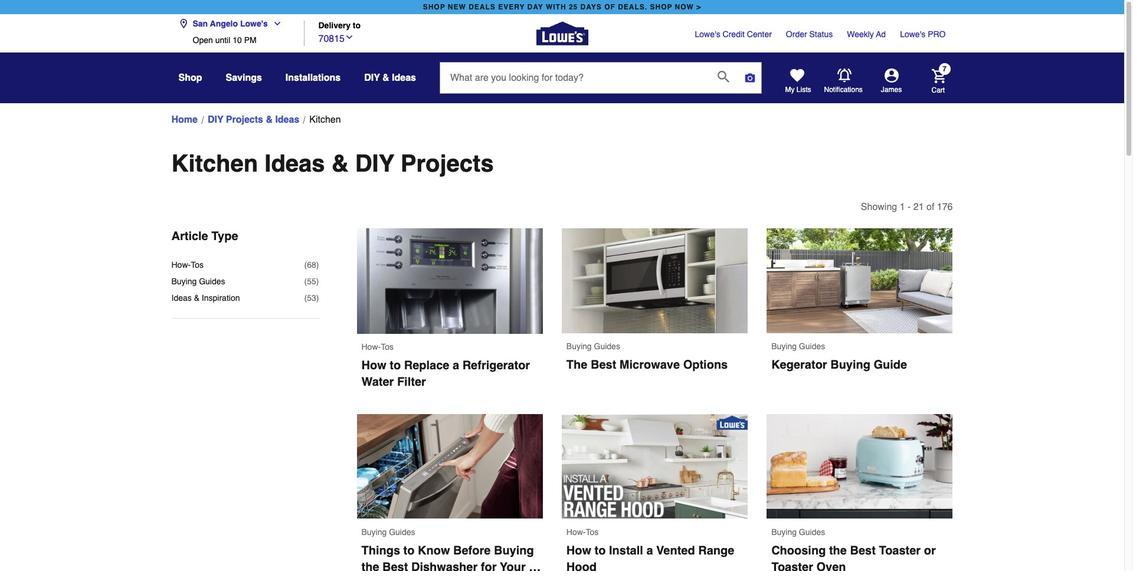 Task type: describe. For each thing, give the bounding box(es) containing it.
my lists
[[786, 86, 812, 94]]

2 shop from the left
[[650, 3, 673, 11]]

a for vented
[[647, 544, 653, 558]]

lowe's pro
[[901, 30, 946, 39]]

diy for diy & ideas
[[364, 73, 380, 83]]

delivery
[[319, 21, 351, 30]]

new
[[448, 3, 466, 11]]

things
[[362, 544, 400, 558]]

guides for kegerator buying guide
[[799, 342, 826, 351]]

( for 53
[[304, 293, 307, 303]]

deals.
[[618, 3, 648, 11]]

70815
[[319, 33, 345, 44]]

tos for (
[[191, 260, 204, 270]]

1 vertical spatial toaster
[[772, 561, 814, 572]]

range
[[699, 544, 735, 558]]

lowe's pro link
[[901, 28, 946, 40]]

weekly ad
[[847, 30, 886, 39]]

buying left 'guide'
[[831, 358, 871, 372]]

replace
[[404, 359, 450, 373]]

shop new deals every day with 25 days of deals. shop now >
[[423, 3, 702, 11]]

now
[[675, 3, 694, 11]]

pro
[[928, 30, 946, 39]]

home
[[172, 115, 198, 125]]

buying guides for kegerator buying guide
[[772, 342, 826, 351]]

for
[[481, 561, 497, 572]]

diy & ideas button
[[364, 67, 416, 89]]

tos for how to replace a refrigerator water filter
[[381, 343, 394, 352]]

1
[[900, 202, 906, 213]]

buying inside things to know before buying the best dishwasher for you
[[494, 544, 534, 558]]

shop new deals every day with 25 days of deals. shop now > link
[[421, 0, 704, 14]]

kitchen button
[[310, 113, 341, 127]]

lowe's for lowe's credit center
[[695, 30, 721, 39]]

to for how to replace a refrigerator water filter
[[390, 359, 401, 373]]

buying guides for the best microwave options
[[567, 342, 621, 351]]

guides for (
[[199, 277, 225, 286]]

james
[[882, 86, 902, 94]]

how-tos for how to replace a refrigerator water filter
[[362, 343, 394, 352]]

with
[[546, 3, 567, 11]]

55
[[307, 277, 316, 286]]

buying guides for things to know before buying the best dishwasher for you
[[362, 528, 415, 537]]

a video showing how to install a vented range hood. image
[[562, 415, 748, 519]]

buying for things to know before buying the best dishwasher for you
[[362, 528, 387, 537]]

) for ( 53 )
[[316, 293, 319, 303]]

water
[[362, 376, 394, 389]]

kegerator buying guide
[[772, 358, 908, 372]]

day
[[528, 3, 544, 11]]

order status
[[786, 30, 833, 39]]

ideas & inspiration
[[172, 293, 240, 303]]

how- for (
[[172, 260, 191, 270]]

shop
[[179, 73, 202, 83]]

10
[[233, 35, 242, 45]]

diy projects & ideas link
[[208, 113, 300, 127]]

the inside choosing the best toaster or toaster oven
[[830, 544, 847, 558]]

showing
[[861, 202, 898, 213]]

ideas inside button
[[392, 73, 416, 83]]

buying for choosing the best toaster or toaster oven
[[772, 528, 797, 537]]

0 vertical spatial projects
[[226, 115, 263, 125]]

center
[[747, 30, 772, 39]]

san angelo lowe's
[[193, 19, 268, 28]]

replace a refrigerator water filter image
[[357, 229, 543, 334]]

the
[[567, 358, 588, 372]]

lowe's credit center link
[[695, 28, 772, 40]]

buying guides for choosing the best toaster or toaster oven
[[772, 528, 826, 537]]

james button
[[864, 68, 920, 94]]

my
[[786, 86, 795, 94]]

chevron down image inside 70815 button
[[345, 32, 354, 42]]

pm
[[244, 35, 257, 45]]

kitchen for kitchen ideas & diy projects
[[172, 150, 258, 177]]

kitchen ideas & diy projects
[[172, 150, 494, 177]]

savings button
[[226, 67, 262, 89]]

delivery to
[[319, 21, 361, 30]]

1 horizontal spatial projects
[[401, 150, 494, 177]]

microwave
[[620, 358, 680, 372]]

7
[[943, 65, 947, 73]]

weekly ad link
[[847, 28, 886, 40]]

installations button
[[286, 67, 341, 89]]

location image
[[179, 19, 188, 28]]

deals
[[469, 3, 496, 11]]

a woman setting the controls on a top-control stainless steel dishwasher. image
[[357, 415, 543, 519]]

chevron down image inside san angelo lowe's button
[[268, 19, 282, 28]]

buying for kegerator buying guide
[[772, 342, 797, 351]]

every
[[498, 3, 525, 11]]

of
[[605, 3, 616, 11]]

a white stainless steel under-cabinet microwave oven. image
[[562, 229, 748, 333]]

open until 10 pm
[[193, 35, 257, 45]]

) for ( 68 )
[[316, 260, 319, 270]]

( 55 )
[[304, 277, 319, 286]]

a for refrigerator
[[453, 359, 459, 373]]

credit
[[723, 30, 745, 39]]

buying for (
[[172, 277, 197, 286]]

guide
[[874, 358, 908, 372]]

options
[[684, 358, 728, 372]]

until
[[215, 35, 230, 45]]



Task type: vqa. For each thing, say whether or not it's contained in the screenshot.
the left Projects
yes



Task type: locate. For each thing, give the bounding box(es) containing it.
lowe's home improvement notification center image
[[838, 68, 852, 83]]

refrigerator
[[463, 359, 530, 373]]

0 vertical spatial toaster
[[879, 544, 921, 558]]

buying up kegerator
[[772, 342, 797, 351]]

san
[[193, 19, 208, 28]]

0 vertical spatial (
[[304, 260, 307, 270]]

oven
[[817, 561, 846, 572]]

buying up ideas & inspiration
[[172, 277, 197, 286]]

>
[[697, 3, 702, 11]]

0 horizontal spatial chevron down image
[[268, 19, 282, 28]]

1 vertical spatial diy
[[208, 115, 223, 125]]

1 vertical spatial projects
[[401, 150, 494, 177]]

guides for choosing the best toaster or toaster oven
[[799, 528, 826, 537]]

how up water
[[362, 359, 387, 373]]

lists
[[797, 86, 812, 94]]

2 horizontal spatial lowe's
[[901, 30, 926, 39]]

0 horizontal spatial a
[[453, 359, 459, 373]]

1 horizontal spatial best
[[591, 358, 617, 372]]

san angelo lowe's button
[[179, 12, 287, 35]]

25
[[569, 3, 578, 11]]

1 horizontal spatial how-
[[362, 343, 381, 352]]

lowe's home improvement logo image
[[536, 7, 588, 59]]

0 vertical spatial )
[[316, 260, 319, 270]]

0 horizontal spatial toaster
[[772, 561, 814, 572]]

ideas
[[392, 73, 416, 83], [275, 115, 300, 125], [265, 150, 325, 177], [172, 293, 192, 303]]

1 horizontal spatial chevron down image
[[345, 32, 354, 42]]

article type
[[172, 230, 238, 243]]

best inside things to know before buying the best dishwasher for you
[[383, 561, 408, 572]]

how to replace a refrigerator water filter
[[362, 359, 534, 389]]

a blue toaster with two slices of bread in it. image
[[767, 415, 953, 519]]

how-tos for how to install a vented range hood
[[567, 528, 599, 537]]

before
[[454, 544, 491, 558]]

0 vertical spatial how-tos
[[172, 260, 204, 270]]

shop button
[[179, 67, 202, 89]]

( 68 )
[[304, 260, 319, 270]]

how
[[362, 359, 387, 373], [567, 544, 592, 558]]

1 horizontal spatial the
[[830, 544, 847, 558]]

open
[[193, 35, 213, 45]]

0 horizontal spatial shop
[[423, 3, 446, 11]]

1 ) from the top
[[316, 260, 319, 270]]

guides for the best microwave options
[[594, 342, 621, 351]]

order
[[786, 30, 808, 39]]

how inside how to install a vented range hood
[[567, 544, 592, 558]]

2 ) from the top
[[316, 277, 319, 286]]

dishwasher
[[412, 561, 478, 572]]

2 vertical spatial diy
[[355, 150, 394, 177]]

buying guides up kegerator
[[772, 342, 826, 351]]

weekly
[[847, 30, 874, 39]]

68
[[307, 260, 316, 270]]

0 horizontal spatial how-
[[172, 260, 191, 270]]

tos down article
[[191, 260, 204, 270]]

( 53 )
[[304, 293, 319, 303]]

( up ( 55 ) on the left of the page
[[304, 260, 307, 270]]

the up the oven
[[830, 544, 847, 558]]

guides up ideas & inspiration
[[199, 277, 225, 286]]

2 horizontal spatial how-
[[567, 528, 586, 537]]

order status link
[[786, 28, 833, 40]]

2 ( from the top
[[304, 277, 307, 286]]

lowe's left credit
[[695, 30, 721, 39]]

buying up the
[[567, 342, 592, 351]]

1 vertical spatial (
[[304, 277, 307, 286]]

the best microwave options
[[567, 358, 731, 372]]

) down 68
[[316, 277, 319, 286]]

0 horizontal spatial lowe's
[[240, 19, 268, 28]]

2 vertical spatial how-tos
[[567, 528, 599, 537]]

1 shop from the left
[[423, 3, 446, 11]]

21
[[914, 202, 924, 213]]

best
[[591, 358, 617, 372], [851, 544, 876, 558], [383, 561, 408, 572]]

guides for things to know before buying the best dishwasher for you
[[389, 528, 415, 537]]

how- down article
[[172, 260, 191, 270]]

buying for the best microwave options
[[567, 342, 592, 351]]

shop
[[423, 3, 446, 11], [650, 3, 673, 11]]

tos for how to install a vented range hood
[[586, 528, 599, 537]]

0 vertical spatial tos
[[191, 260, 204, 270]]

to up filter
[[390, 359, 401, 373]]

buying
[[172, 277, 197, 286], [567, 342, 592, 351], [772, 342, 797, 351], [831, 358, 871, 372], [362, 528, 387, 537], [772, 528, 797, 537], [494, 544, 534, 558]]

0 vertical spatial a
[[453, 359, 459, 373]]

0 horizontal spatial the
[[362, 561, 379, 572]]

camera image
[[745, 72, 756, 84]]

1 horizontal spatial tos
[[381, 343, 394, 352]]

2 horizontal spatial tos
[[586, 528, 599, 537]]

angelo
[[210, 19, 238, 28]]

a right install
[[647, 544, 653, 558]]

) for ( 55 )
[[316, 277, 319, 286]]

0 vertical spatial best
[[591, 358, 617, 372]]

installations
[[286, 73, 341, 83]]

buying guides for (
[[172, 277, 225, 286]]

chevron down image down delivery to
[[345, 32, 354, 42]]

) down 55
[[316, 293, 319, 303]]

an outdoor patio with oak cabinets, gray outdoor furniture and a stainless steel kegerator. image
[[767, 229, 953, 333]]

notifications
[[825, 86, 863, 94]]

guides up 'choosing'
[[799, 528, 826, 537]]

( for 68
[[304, 260, 307, 270]]

guides up kegerator
[[799, 342, 826, 351]]

toaster down 'choosing'
[[772, 561, 814, 572]]

how inside how to replace a refrigerator water filter
[[362, 359, 387, 373]]

1 vertical spatial how-
[[362, 343, 381, 352]]

2 vertical spatial tos
[[586, 528, 599, 537]]

lowe's for lowe's pro
[[901, 30, 926, 39]]

buying guides up the things
[[362, 528, 415, 537]]

inspiration
[[202, 293, 240, 303]]

&
[[383, 73, 389, 83], [266, 115, 273, 125], [332, 150, 349, 177], [194, 293, 200, 303]]

176
[[938, 202, 953, 213]]

search image
[[718, 71, 730, 83]]

buying guides up the
[[567, 342, 621, 351]]

how to install a vented range hood
[[567, 544, 738, 572]]

lowe's left pro at the right of the page
[[901, 30, 926, 39]]

how up 'hood'
[[567, 544, 592, 558]]

the inside things to know before buying the best dishwasher for you
[[362, 561, 379, 572]]

( down 68
[[304, 277, 307, 286]]

0 horizontal spatial how-tos
[[172, 260, 204, 270]]

how-tos
[[172, 260, 204, 270], [362, 343, 394, 352], [567, 528, 599, 537]]

1 vertical spatial how-tos
[[362, 343, 394, 352]]

how-tos for (
[[172, 260, 204, 270]]

to for delivery to
[[353, 21, 361, 30]]

& inside diy & ideas button
[[383, 73, 389, 83]]

lowe's inside button
[[240, 19, 268, 28]]

)
[[316, 260, 319, 270], [316, 277, 319, 286], [316, 293, 319, 303]]

how for how to replace a refrigerator water filter
[[362, 359, 387, 373]]

0 vertical spatial chevron down image
[[268, 19, 282, 28]]

0 horizontal spatial tos
[[191, 260, 204, 270]]

1 vertical spatial tos
[[381, 343, 394, 352]]

hood
[[567, 561, 597, 572]]

0 vertical spatial the
[[830, 544, 847, 558]]

1 vertical spatial how
[[567, 544, 592, 558]]

2 vertical spatial best
[[383, 561, 408, 572]]

3 ) from the top
[[316, 293, 319, 303]]

1 horizontal spatial a
[[647, 544, 653, 558]]

type
[[212, 230, 238, 243]]

chevron down image right angelo
[[268, 19, 282, 28]]

a inside how to install a vented range hood
[[647, 544, 653, 558]]

savings
[[226, 73, 262, 83]]

chevron down image
[[268, 19, 282, 28], [345, 32, 354, 42]]

1 vertical spatial chevron down image
[[345, 32, 354, 42]]

guides
[[199, 277, 225, 286], [594, 342, 621, 351], [799, 342, 826, 351], [389, 528, 415, 537], [799, 528, 826, 537]]

showing 1 - 21 of 176
[[861, 202, 953, 213]]

2 vertical spatial (
[[304, 293, 307, 303]]

Search Query text field
[[440, 63, 709, 93]]

1 vertical spatial a
[[647, 544, 653, 558]]

guides up the things
[[389, 528, 415, 537]]

my lists link
[[786, 68, 812, 94]]

best inside choosing the best toaster or toaster oven
[[851, 544, 876, 558]]

a inside how to replace a refrigerator water filter
[[453, 359, 459, 373]]

toaster left the or
[[879, 544, 921, 558]]

kitchen down home link
[[172, 150, 258, 177]]

a right replace
[[453, 359, 459, 373]]

how- for how to replace a refrigerator water filter
[[362, 343, 381, 352]]

article
[[172, 230, 208, 243]]

( for 55
[[304, 277, 307, 286]]

days
[[581, 3, 602, 11]]

diy for diy projects & ideas
[[208, 115, 223, 125]]

0 horizontal spatial best
[[383, 561, 408, 572]]

choosing
[[772, 544, 826, 558]]

tos up 'hood'
[[586, 528, 599, 537]]

filter
[[397, 376, 426, 389]]

to right the 'delivery'
[[353, 21, 361, 30]]

to left know
[[404, 544, 415, 558]]

buying up the things
[[362, 528, 387, 537]]

how-tos up water
[[362, 343, 394, 352]]

1 vertical spatial kitchen
[[172, 150, 258, 177]]

install
[[609, 544, 644, 558]]

buying up 'choosing'
[[772, 528, 797, 537]]

to inside how to install a vented range hood
[[595, 544, 606, 558]]

how-tos down article
[[172, 260, 204, 270]]

2 horizontal spatial best
[[851, 544, 876, 558]]

diy & ideas
[[364, 73, 416, 83]]

shop left now
[[650, 3, 673, 11]]

1 horizontal spatial toaster
[[879, 544, 921, 558]]

lowe's home improvement lists image
[[790, 68, 805, 83]]

2 vertical spatial how-
[[567, 528, 586, 537]]

None search field
[[440, 62, 762, 105]]

cart
[[932, 86, 945, 94]]

diy
[[364, 73, 380, 83], [208, 115, 223, 125], [355, 150, 394, 177]]

tos up water
[[381, 343, 394, 352]]

kitchen
[[310, 115, 341, 125], [172, 150, 258, 177]]

to for things to know before buying the best dishwasher for you
[[404, 544, 415, 558]]

how for how to install a vented range hood
[[567, 544, 592, 558]]

diy projects & ideas
[[208, 115, 300, 125]]

1 vertical spatial the
[[362, 561, 379, 572]]

lowe's up pm
[[240, 19, 268, 28]]

diy inside button
[[364, 73, 380, 83]]

kegerator
[[772, 358, 828, 372]]

shop left new
[[423, 3, 446, 11]]

to
[[353, 21, 361, 30], [390, 359, 401, 373], [404, 544, 415, 558], [595, 544, 606, 558]]

buying guides up 'choosing'
[[772, 528, 826, 537]]

1 vertical spatial best
[[851, 544, 876, 558]]

kitchen for kitchen
[[310, 115, 341, 125]]

to for how to install a vented range hood
[[595, 544, 606, 558]]

things to know before buying the best dishwasher for you
[[362, 544, 538, 572]]

0 horizontal spatial projects
[[226, 115, 263, 125]]

of
[[927, 202, 935, 213]]

to inside how to replace a refrigerator water filter
[[390, 359, 401, 373]]

0 vertical spatial kitchen
[[310, 115, 341, 125]]

lowe's home improvement cart image
[[932, 69, 946, 83]]

home link
[[172, 113, 198, 127]]

0 vertical spatial how
[[362, 359, 387, 373]]

lowe's credit center
[[695, 30, 772, 39]]

2 vertical spatial )
[[316, 293, 319, 303]]

choosing the best toaster or toaster oven
[[772, 544, 940, 572]]

lowe's
[[240, 19, 268, 28], [695, 30, 721, 39], [901, 30, 926, 39]]

a
[[453, 359, 459, 373], [647, 544, 653, 558]]

2 horizontal spatial how-tos
[[567, 528, 599, 537]]

buying guides up ideas & inspiration
[[172, 277, 225, 286]]

& inside the diy projects & ideas link
[[266, 115, 273, 125]]

buying up for
[[494, 544, 534, 558]]

1 horizontal spatial kitchen
[[310, 115, 341, 125]]

) up ( 55 ) on the left of the page
[[316, 260, 319, 270]]

guides up the best microwave options
[[594, 342, 621, 351]]

70815 button
[[319, 30, 354, 46]]

to inside things to know before buying the best dishwasher for you
[[404, 544, 415, 558]]

how- up water
[[362, 343, 381, 352]]

kitchen down installations
[[310, 115, 341, 125]]

how-tos up 'hood'
[[567, 528, 599, 537]]

1 ( from the top
[[304, 260, 307, 270]]

1 horizontal spatial how-tos
[[362, 343, 394, 352]]

toaster
[[879, 544, 921, 558], [772, 561, 814, 572]]

1 horizontal spatial lowe's
[[695, 30, 721, 39]]

vented
[[657, 544, 695, 558]]

1 horizontal spatial how
[[567, 544, 592, 558]]

1 vertical spatial )
[[316, 277, 319, 286]]

how- for how to install a vented range hood
[[567, 528, 586, 537]]

0 vertical spatial diy
[[364, 73, 380, 83]]

-
[[908, 202, 911, 213]]

or
[[925, 544, 936, 558]]

3 ( from the top
[[304, 293, 307, 303]]

how- up 'hood'
[[567, 528, 586, 537]]

how-
[[172, 260, 191, 270], [362, 343, 381, 352], [567, 528, 586, 537]]

status
[[810, 30, 833, 39]]

53
[[307, 293, 316, 303]]

the down the things
[[362, 561, 379, 572]]

ad
[[877, 30, 886, 39]]

the
[[830, 544, 847, 558], [362, 561, 379, 572]]

to up 'hood'
[[595, 544, 606, 558]]

1 horizontal spatial shop
[[650, 3, 673, 11]]

0 horizontal spatial kitchen
[[172, 150, 258, 177]]

0 horizontal spatial how
[[362, 359, 387, 373]]

0 vertical spatial how-
[[172, 260, 191, 270]]

( down 55
[[304, 293, 307, 303]]



